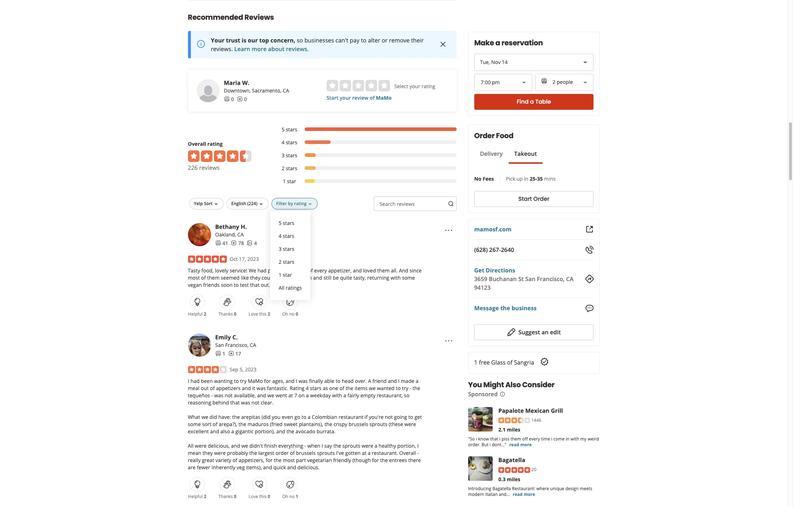 Task type: describe. For each thing, give the bounding box(es) containing it.
i up meal
[[188, 378, 189, 385]]

0 vertical spatial overall
[[188, 140, 206, 147]]

(2 reactions) element for emily c.
[[204, 494, 206, 500]]

for inside i had been wanting to try mamo for ages, and i was finally able to head over. a friend and i made a meal out of appetizers and it was fantastic. rating 4 stars as one of the items we wanted to try - the tequeños - was not available, and we went at 7 on a weekday with a fairly empty restaurant, so reasoning behind that was not clear.
[[264, 378, 271, 385]]

papalote mexican grill
[[499, 407, 563, 415]]

of down food,
[[201, 274, 206, 281]]

make a reservation
[[475, 38, 543, 48]]

1 horizontal spatial mamo
[[376, 94, 392, 101]]

made inside tasty food, lovely service! we had pretty much one of every appetizer, and loved them all. and since most of them seemed like they could be made vegan and still be quite tasty, returning with some vegan friends soon to test that out.
[[283, 274, 297, 281]]

2 inside button
[[279, 259, 282, 265]]

select your rating
[[394, 83, 435, 90]]

oct
[[230, 256, 238, 263]]

with inside i had been wanting to try mamo for ages, and i was finally able to head over. a friend and i made a meal out of appetizers and it was fantastic. rating 4 stars as one of the items we wanted to try - the tequeños - was not available, and we went at 7 on a weekday with a fairly empty restaurant, so reasoning behind that was not clear.
[[332, 392, 342, 399]]

veg
[[237, 464, 245, 471]]

you're
[[369, 414, 384, 421]]

ca inside get directions 3659 buchanan st san francisco, ca 94123
[[567, 275, 574, 283]]

to inside so businesses can't pay to alter or remove their reviews.
[[361, 36, 367, 44]]

so businesses can't pay to alter or remove their reviews.
[[211, 36, 424, 53]]

the down restaurant.
[[380, 457, 388, 464]]

menu image
[[445, 226, 453, 235]]

you
[[272, 414, 281, 421]]

and up clear.
[[257, 392, 266, 399]]

star for filter reviews by 1 star rating element
[[287, 178, 296, 185]]

was up rating
[[299, 378, 308, 385]]

of inside what we did have: the arepitas (did you even go to a colombian restaurant if you're not going to get some sort of arepa?), the maduros (fried sweet plantains), the crispy brussels sprouts (these were excellent and also a gigantic portion), and the avocado burrata.
[[213, 421, 218, 428]]

0 horizontal spatial order
[[475, 131, 495, 141]]

crispy
[[334, 421, 347, 428]]

0 horizontal spatial sprouts
[[317, 450, 335, 457]]

we
[[249, 267, 256, 274]]

photo of maria w. image
[[197, 79, 220, 102]]

downtown,
[[224, 87, 251, 94]]

food
[[496, 131, 514, 141]]

order inside button
[[534, 195, 550, 203]]

bagatella image
[[468, 457, 493, 481]]

so inside i had been wanting to try mamo for ages, and i was finally able to head over. a friend and i made a meal out of appetizers and it was fantastic. rating 4 stars as one of the items we wanted to try - the tequeños - was not available, and we went at 7 on a weekday with a fairly empty restaurant, so reasoning behind that was not clear.
[[404, 392, 410, 399]]

rating element
[[327, 80, 390, 91]]

0 horizontal spatial rating
[[207, 140, 223, 147]]

3659
[[475, 275, 488, 283]]

since
[[410, 267, 422, 274]]

read for bagatella
[[513, 492, 523, 498]]

and left quick
[[263, 464, 272, 471]]

most inside all were delicious, and we didn't finish everything - when i say the sprouts were a healthy portion, i mean they were probably the largest order of brussels sprouts i've gotten at a restaurant. overall - really great variety of appetizers, for the most part vegetarian friendly (though for the entrees there are fewer inherently veg items), and quick and delicious.
[[283, 457, 295, 464]]

0 horizontal spatial not
[[225, 392, 233, 399]]

were up mean
[[195, 443, 207, 450]]

2 down fewer
[[204, 494, 206, 500]]

reasoning
[[188, 399, 211, 406]]

and up wanted
[[388, 378, 397, 385]]

was down available,
[[241, 399, 250, 406]]

oh no 0
[[282, 311, 298, 317]]

16 friends v2 image for emily
[[215, 351, 221, 357]]

i right portion,
[[417, 443, 419, 450]]

that inside '"so i know that i piss them off every time i come in with my weird order. but i dont…"'
[[491, 436, 499, 443]]

the up gigantic
[[239, 421, 246, 428]]

brussels inside all were delicious, and we didn't finish everything - when i say the sprouts were a healthy portion, i mean they were probably the largest order of brussels sprouts i've gotten at a restaurant. overall - really great variety of appetizers, for the most part vegetarian friendly (though for the entrees there are fewer inherently veg items), and quick and delicious.
[[296, 450, 316, 457]]

variety
[[216, 457, 231, 464]]

and up "probably"
[[231, 443, 240, 450]]

and down part
[[287, 464, 296, 471]]

2 stars for "filter reviews by 2 stars rating" element on the top of page
[[282, 165, 297, 172]]

24 pencil v2 image
[[507, 328, 516, 337]]

4 inside photos element
[[254, 240, 257, 247]]

photo of emily c. image
[[188, 334, 211, 357]]

2 left oh no 0
[[268, 311, 270, 317]]

inherently
[[212, 464, 235, 471]]

ca inside maria w. downtown, sacramento, ca
[[283, 87, 289, 94]]

search image
[[448, 201, 454, 207]]

16 chevron down v2 image for filter by rating
[[307, 201, 313, 207]]

of right 'out'
[[210, 385, 215, 392]]

2 stars for 2 stars button
[[279, 259, 294, 265]]

yelp sort button
[[189, 198, 224, 210]]

not inside what we did have: the arepitas (did you even go to a colombian restaurant if you're not going to get some sort of arepa?), the maduros (fried sweet plantains), the crispy brussels sprouts (these were excellent and also a gigantic portion), and the avocado burrata.
[[385, 414, 393, 421]]

consider
[[523, 380, 555, 390]]

tasty
[[188, 267, 200, 274]]

your for select
[[410, 83, 420, 90]]

(no rating) image
[[327, 80, 390, 91]]

24 phone v2 image
[[585, 246, 594, 254]]

oh no 1
[[282, 494, 298, 500]]

stars for 5 stars button
[[283, 220, 294, 227]]

buchanan
[[489, 275, 517, 283]]

also
[[506, 380, 521, 390]]

about
[[268, 45, 285, 53]]

friend
[[373, 378, 387, 385]]

no for h.
[[289, 311, 295, 317]]

and left still at the left of the page
[[313, 274, 322, 281]]

alter
[[368, 36, 380, 44]]

learn more about reviews. link
[[234, 45, 309, 53]]

0 vertical spatial bagatella
[[499, 457, 526, 464]]

had inside i had been wanting to try mamo for ages, and i was finally able to head over. a friend and i made a meal out of appetizers and it was fantastic. rating 4 stars as one of the items we wanted to try - the tequeños - was not available, and we went at 7 on a weekday with a fairly empty restaurant, so reasoning behind that was not clear.
[[191, 378, 200, 385]]

helpful for bethany h.
[[188, 311, 203, 317]]

(2 reactions) element for bethany h.
[[204, 311, 206, 317]]

and up "tasty,"
[[353, 267, 362, 274]]

i up rating
[[296, 378, 297, 385]]

start order
[[519, 195, 550, 203]]

"so
[[468, 436, 475, 443]]

- left when
[[305, 443, 306, 450]]

introducing bagatella restaurant: where unique design meets modern italian and…
[[468, 486, 593, 498]]

3 stars button
[[276, 243, 305, 256]]

24 message v2 image
[[585, 304, 594, 313]]

thanks for bethany
[[218, 311, 233, 317]]

sacramento,
[[252, 87, 282, 94]]

or
[[382, 36, 388, 44]]

concern,
[[271, 36, 295, 44]]

to inside tasty food, lovely service! we had pretty much one of every appetizer, and loved them all. and since most of them seemed like they could be made vegan and still be quite tasty, returning with some vegan friends soon to test that out.
[[234, 282, 239, 288]]

(0 reactions) element down ratings
[[296, 311, 298, 317]]

businesses
[[305, 36, 334, 44]]

out
[[201, 385, 209, 392]]

and
[[399, 267, 408, 274]]

filter reviews by 5 stars rating element
[[274, 126, 457, 133]]

4.5 star rating image
[[188, 150, 251, 162]]

3 stars for filter reviews by 3 stars rating element
[[282, 152, 297, 159]]

5 star rating image for food,
[[188, 256, 227, 263]]

some inside what we did have: the arepitas (did you even go to a colombian restaurant if you're not going to get some sort of arepa?), the maduros (fried sweet plantains), the crispy brussels sprouts (these were excellent and also a gigantic portion), and the avocado burrata.
[[188, 421, 201, 428]]

get
[[415, 414, 422, 421]]

were inside what we did have: the arepitas (did you even go to a colombian restaurant if you're not going to get some sort of arepa?), the maduros (fried sweet plantains), the crispy brussels sprouts (these were excellent and also a gigantic portion), and the avocado burrata.
[[405, 421, 416, 428]]

sep 5, 2023
[[230, 366, 257, 373]]

the down sweet
[[287, 428, 294, 435]]

all for all were delicious, and we didn't finish everything - when i say the sprouts were a healthy portion, i mean they were probably the largest order of brussels sprouts i've gotten at a restaurant. overall - really great variety of appetizers, for the most part vegetarian friendly (though for the entrees there are fewer inherently veg items), and quick and delicious.
[[188, 443, 194, 450]]

that inside i had been wanting to try mamo for ages, and i was finally able to head over. a friend and i made a meal out of appetizers and it was fantastic. rating 4 stars as one of the items we wanted to try - the tequeños - was not available, and we went at 7 on a weekday with a fairly empty restaurant, so reasoning behind that was not clear.
[[230, 399, 240, 406]]

(0 reactions) element left oh no 1
[[268, 494, 270, 500]]

reviews element for c.
[[228, 350, 241, 358]]

and down (fried on the bottom left of the page
[[276, 428, 285, 435]]

photo of bethany h. image
[[188, 223, 211, 246]]

(2 reactions) element left oh no 0
[[268, 311, 270, 317]]

francisco, inside emily c. san francisco, ca
[[225, 342, 249, 349]]

of down everything
[[290, 450, 295, 457]]

yelp
[[194, 201, 203, 207]]

sweet
[[284, 421, 298, 428]]

most inside tasty food, lovely service! we had pretty much one of every appetizer, and loved them all. and since most of them seemed like they could be made vegan and still be quite tasty, returning with some vegan friends soon to test that out.
[[188, 274, 200, 281]]

(0 reactions) element up c.
[[234, 311, 237, 317]]

emily c. link
[[215, 334, 238, 341]]

stars for 3 stars button
[[283, 246, 294, 252]]

to up restaurant,
[[396, 385, 401, 392]]

0 vertical spatial in
[[524, 175, 529, 182]]

reviews element for h.
[[231, 240, 244, 247]]

photos element
[[247, 240, 257, 247]]

1 horizontal spatial them
[[377, 267, 390, 274]]

2 up 'filter'
[[282, 165, 285, 172]]

maduros
[[248, 421, 269, 428]]

1 vertical spatial vegan
[[188, 282, 202, 288]]

were up the (though
[[362, 443, 373, 450]]

i right the time
[[552, 436, 553, 443]]

of right glass at the bottom right of page
[[507, 359, 513, 367]]

top
[[259, 36, 269, 44]]

love for h.
[[249, 311, 258, 317]]

filter reviews by 1 star rating element
[[274, 178, 457, 185]]

the up appetizers,
[[249, 450, 257, 457]]

read more link for papalote mexican grill
[[510, 442, 532, 448]]

for down largest
[[266, 457, 273, 464]]

16 review v2 image
[[228, 351, 234, 357]]

of down "probably"
[[233, 457, 237, 464]]

was up behind
[[214, 392, 223, 399]]

overall rating
[[188, 140, 223, 147]]

4 stars button
[[276, 230, 305, 243]]

get
[[475, 267, 485, 274]]

w.
[[242, 79, 249, 87]]

appetizers,
[[239, 457, 264, 464]]

still
[[324, 274, 332, 281]]

this for c.
[[259, 494, 267, 500]]

1 vertical spatial try
[[402, 385, 408, 392]]

the up get
[[413, 385, 420, 392]]

2.1 miles
[[499, 427, 521, 434]]

thanks for emily
[[218, 494, 233, 500]]

i left say
[[322, 443, 323, 450]]

16 chevron down v2 image for yelp sort
[[213, 201, 219, 207]]

ratings
[[286, 285, 302, 291]]

when
[[307, 443, 320, 450]]

delivery
[[480, 150, 503, 158]]

4 stars for filter reviews by 4 stars rating element
[[282, 139, 297, 146]]

0 vertical spatial try
[[240, 378, 247, 385]]

been
[[201, 378, 213, 385]]

reviews element for w.
[[237, 96, 247, 103]]

were down "delicious,"
[[214, 450, 226, 457]]

- up behind
[[211, 392, 213, 399]]

get directions 3659 buchanan st san francisco, ca 94123
[[475, 267, 574, 292]]

one inside tasty food, lovely service! we had pretty much one of every appetizer, and loved them all. and since most of them seemed like they could be made vegan and still be quite tasty, returning with some vegan friends soon to test that out.
[[298, 267, 307, 274]]

recommended
[[188, 12, 243, 22]]

filter by rating
[[276, 201, 307, 207]]

mins
[[545, 175, 556, 182]]

our
[[248, 36, 258, 44]]

what
[[188, 414, 200, 421]]

helpful for emily c.
[[188, 494, 203, 500]]

20
[[532, 467, 537, 473]]

1 down delicious.
[[296, 494, 298, 500]]

3 for 3 stars button
[[279, 246, 282, 252]]

wanting
[[214, 378, 233, 385]]

1 be from the left
[[276, 274, 282, 281]]

had inside tasty food, lovely service! we had pretty much one of every appetizer, and loved them all. and since most of them seemed like they could be made vegan and still be quite tasty, returning with some vegan friends soon to test that out.
[[258, 267, 267, 274]]

search reviews
[[380, 201, 415, 207]]

we down a in the left bottom of the page
[[369, 385, 376, 392]]

and up rating
[[286, 378, 295, 385]]

meal
[[188, 385, 199, 392]]

restaurant,
[[377, 392, 403, 399]]

4 star rating image
[[188, 366, 227, 374]]

- right wanted
[[410, 385, 411, 392]]

and left also
[[210, 428, 219, 435]]

3.5 star rating image
[[499, 418, 530, 424]]

1 up 'filter'
[[283, 178, 286, 185]]

read more for bagatella
[[513, 492, 536, 498]]

miles for bagatella
[[507, 476, 521, 483]]

rating for select your rating
[[422, 83, 435, 90]]

quite
[[340, 274, 352, 281]]

ca inside emily c. san francisco, ca
[[250, 342, 256, 349]]

every inside '"so i know that i piss them off every time i come in with my weird order. but i dont…"'
[[529, 436, 540, 443]]

stars inside i had been wanting to try mamo for ages, and i was finally able to head over. a friend and i made a meal out of appetizers and it was fantastic. rating 4 stars as one of the items we wanted to try - the tequeños - was not available, and we went at 7 on a weekday with a fairly empty restaurant, so reasoning behind that was not clear.
[[310, 385, 322, 392]]

i up restaurant,
[[398, 378, 400, 385]]

the up burrata.
[[325, 421, 332, 428]]

of right much
[[308, 267, 313, 274]]

mean
[[188, 450, 201, 457]]

grill
[[551, 407, 563, 415]]

in inside '"so i know that i piss them off every time i come in with my weird order. but i dont…"'
[[566, 436, 570, 443]]

oct 17, 2023
[[230, 256, 259, 263]]

17
[[235, 350, 241, 357]]

design
[[566, 486, 579, 492]]

friends element for maria w.
[[224, 96, 234, 103]]

all ratings button
[[276, 282, 305, 295]]

  text field inside recommended reviews element
[[374, 197, 457, 211]]

empty
[[361, 392, 376, 399]]

(though
[[352, 457, 371, 464]]

meets
[[580, 486, 593, 492]]

the up quick
[[274, 457, 282, 464]]

1 left free
[[475, 359, 478, 367]]

(1 reaction) element
[[296, 494, 298, 500]]

and left the it
[[242, 385, 251, 392]]

bagatella inside introducing bagatella restaurant: where unique design meets modern italian and…
[[493, 486, 511, 492]]

to left get
[[409, 414, 413, 421]]

16 friends v2 image
[[215, 240, 221, 246]]

5 for 5 stars button
[[279, 220, 282, 227]]

seemed
[[221, 274, 240, 281]]

2 be from the left
[[333, 274, 339, 281]]

24 directions v2 image
[[585, 275, 594, 283]]

h.
[[241, 223, 247, 231]]

for down restaurant.
[[372, 457, 379, 464]]

i left piss
[[500, 436, 501, 443]]

we inside all were delicious, and we didn't finish everything - when i say the sprouts were a healthy portion, i mean they were probably the largest order of brussels sprouts i've gotten at a restaurant. overall - really great variety of appetizers, for the most part vegetarian friendly (though for the entrees there are fewer inherently veg items), and quick and delicious.
[[241, 443, 248, 450]]

might
[[484, 380, 504, 390]]

weekday
[[310, 392, 331, 399]]

fairly
[[348, 392, 359, 399]]

stars for filter reviews by 4 stars rating element
[[286, 139, 297, 146]]

the inside button
[[501, 304, 510, 312]]

Select a date text field
[[475, 54, 594, 71]]

2.1
[[499, 427, 506, 434]]

miles for papalote mexican grill
[[507, 427, 521, 434]]

7
[[294, 392, 297, 399]]

really
[[188, 457, 201, 464]]

recommended reviews
[[188, 12, 274, 22]]

papalote mexican grill link
[[499, 407, 563, 415]]

of down head
[[340, 385, 344, 392]]

2 down the friends
[[204, 311, 206, 317]]

excellent
[[188, 428, 209, 435]]

out.
[[261, 282, 270, 288]]

filter reviews by 4 stars rating element
[[274, 139, 457, 146]]



Task type: vqa. For each thing, say whether or not it's contained in the screenshot.
the Carrabba's Italian Grill link
no



Task type: locate. For each thing, give the bounding box(es) containing it.
1 vertical spatial 5
[[279, 220, 282, 227]]

4 stars for '4 stars' 'button'
[[279, 233, 294, 239]]

helpful 2 up photo of emily c.
[[188, 311, 206, 317]]

0 vertical spatial oh
[[282, 311, 288, 317]]

2023 right 17,
[[247, 256, 259, 263]]

reviews element
[[237, 96, 247, 103], [231, 240, 244, 247], [228, 350, 241, 358]]

read more link for bagatella
[[513, 492, 536, 498]]

2 vertical spatial reviews element
[[228, 350, 241, 358]]

1 vertical spatial star
[[283, 272, 292, 278]]

rating right by
[[294, 201, 307, 207]]

review
[[352, 94, 369, 101]]

brussels up part
[[296, 450, 316, 457]]

2 this from the top
[[259, 494, 267, 500]]

0 vertical spatial start
[[327, 94, 339, 101]]

0 horizontal spatial 16 chevron down v2 image
[[213, 201, 219, 207]]

1 vertical spatial reviews
[[397, 201, 415, 207]]

sprouts down say
[[317, 450, 335, 457]]

at inside i had been wanting to try mamo for ages, and i was finally able to head over. a friend and i made a meal out of appetizers and it was fantastic. rating 4 stars as one of the items we wanted to try - the tequeños - was not available, and we went at 7 on a weekday with a fairly empty restaurant, so reasoning behind that was not clear.
[[289, 392, 293, 399]]

1 free glass of sangria
[[475, 359, 535, 367]]

one
[[298, 267, 307, 274], [329, 385, 338, 392]]

so inside so businesses can't pay to alter or remove their reviews.
[[297, 36, 303, 44]]

0 vertical spatial thanks 0
[[218, 311, 237, 317]]

san down emily
[[215, 342, 224, 349]]

a
[[368, 378, 371, 385]]

0 horizontal spatial in
[[524, 175, 529, 182]]

4 inside 'button'
[[279, 233, 282, 239]]

fees
[[483, 175, 494, 182]]

2 oh from the top
[[282, 494, 288, 500]]

thanks 0 for bethany
[[218, 311, 237, 317]]

takeout tab panel
[[475, 164, 543, 167]]

0 vertical spatial 5 stars
[[282, 126, 297, 133]]

4 stars inside 'button'
[[279, 233, 294, 239]]

with left my
[[571, 436, 580, 443]]

0 vertical spatial no
[[289, 311, 295, 317]]

all up mean
[[188, 443, 194, 450]]

burrata.
[[317, 428, 336, 435]]

1 vertical spatial start
[[519, 195, 532, 203]]

brussels
[[349, 421, 368, 428], [296, 450, 316, 457]]

healthy
[[379, 443, 396, 450]]

the down head
[[346, 385, 353, 392]]

mexican
[[526, 407, 550, 415]]

by
[[288, 201, 293, 207]]

we inside what we did have: the arepitas (did you even go to a colombian restaurant if you're not going to get some sort of arepa?), the maduros (fried sweet plantains), the crispy brussels sprouts (these were excellent and also a gigantic portion), and the avocado burrata.
[[202, 414, 208, 421]]

thanks 0 for emily
[[218, 494, 237, 500]]

1 vertical spatial all
[[188, 443, 194, 450]]

papalote
[[499, 407, 524, 415]]

2023 right 5,
[[245, 366, 257, 373]]

1 love from the top
[[249, 311, 258, 317]]

close image
[[439, 40, 448, 49]]

2 stars inside "filter reviews by 2 stars rating" element
[[282, 165, 297, 172]]

0 horizontal spatial reviews
[[199, 164, 220, 172]]

1 vertical spatial love
[[249, 494, 258, 500]]

4 inside i had been wanting to try mamo for ages, and i was finally able to head over. a friend and i made a meal out of appetizers and it was fantastic. rating 4 stars as one of the items we wanted to try - the tequeños - was not available, and we went at 7 on a weekday with a fairly empty restaurant, so reasoning behind that was not clear.
[[306, 385, 309, 392]]

1 16 chevron down v2 image from the left
[[213, 201, 219, 207]]

1 vertical spatial with
[[332, 392, 342, 399]]

all for all ratings
[[279, 285, 285, 291]]

star down 2 stars button
[[283, 272, 292, 278]]

no left (1 reaction) element
[[289, 494, 295, 500]]

restaurant.
[[372, 450, 398, 457]]

with left fairly
[[332, 392, 342, 399]]

every right the off
[[529, 436, 540, 443]]

maria
[[224, 79, 241, 87]]

0 vertical spatial vegan
[[298, 274, 312, 281]]

start for start your review of mamo
[[327, 94, 339, 101]]

0 vertical spatial sprouts
[[370, 421, 388, 428]]

no for c.
[[289, 494, 295, 500]]

1 star for 1 star button
[[279, 272, 292, 278]]

5 star rating image for miles
[[499, 468, 530, 473]]

tab list containing delivery
[[475, 149, 543, 164]]

yelp sort
[[194, 201, 213, 207]]

made down much
[[283, 274, 297, 281]]

- up there
[[417, 450, 419, 457]]

24 info v2 image
[[197, 40, 205, 48]]

reviews element containing 17
[[228, 350, 241, 358]]

3 inside button
[[279, 246, 282, 252]]

1 vertical spatial they
[[203, 450, 213, 457]]

mamo inside i had been wanting to try mamo for ages, and i was finally able to head over. a friend and i made a meal out of appetizers and it was fantastic. rating 4 stars as one of the items we wanted to try - the tequeños - was not available, and we went at 7 on a weekday with a fairly empty restaurant, so reasoning behind that was not clear.
[[248, 378, 263, 385]]

1 inside button
[[279, 272, 282, 278]]

ca
[[283, 87, 289, 94], [237, 231, 244, 238], [567, 275, 574, 283], [250, 342, 256, 349]]

3 stars
[[282, 152, 297, 159], [279, 246, 294, 252]]

tab list
[[475, 149, 543, 164]]

read more link left where
[[513, 492, 536, 498]]

1 horizontal spatial one
[[329, 385, 338, 392]]

ca left 24 directions v2 image
[[567, 275, 574, 283]]

1 horizontal spatial san
[[526, 275, 536, 283]]

read more link
[[510, 442, 532, 448], [513, 492, 536, 498]]

1 horizontal spatial in
[[566, 436, 570, 443]]

None radio
[[353, 80, 364, 91], [366, 80, 377, 91], [379, 80, 390, 91], [353, 80, 364, 91], [366, 80, 377, 91], [379, 80, 390, 91]]

the up the i've
[[334, 443, 341, 450]]

st
[[519, 275, 524, 283]]

of down did
[[213, 421, 218, 428]]

behind
[[213, 399, 229, 406]]

read more for papalote mexican grill
[[510, 442, 532, 448]]

brussels down restaurant
[[349, 421, 368, 428]]

1 horizontal spatial order
[[534, 195, 550, 203]]

1 vertical spatial 4 stars
[[279, 233, 294, 239]]

friendly
[[333, 457, 351, 464]]

16 chevron down v2 image inside filter by rating popup button
[[307, 201, 313, 207]]

0 vertical spatial helpful
[[188, 311, 203, 317]]

0 vertical spatial all
[[279, 285, 285, 291]]

i right but
[[490, 442, 491, 448]]

love this 2
[[249, 311, 270, 317]]

all
[[279, 285, 285, 291], [188, 443, 194, 450]]

able
[[324, 378, 334, 385]]

reviews. inside so businesses can't pay to alter or remove their reviews.
[[211, 45, 233, 53]]

vegan down the 'tasty'
[[188, 282, 202, 288]]

1 horizontal spatial not
[[252, 399, 260, 406]]

all inside button
[[279, 285, 285, 291]]

0 horizontal spatial 16 friends v2 image
[[215, 351, 221, 357]]

16 chevron down v2 image
[[258, 201, 264, 207]]

0 vertical spatial love
[[249, 311, 258, 317]]

with
[[391, 274, 401, 281], [332, 392, 342, 399], [571, 436, 580, 443]]

16 friends v2 image for maria
[[224, 96, 230, 102]]

0 vertical spatial one
[[298, 267, 307, 274]]

25-
[[530, 175, 537, 182]]

so
[[297, 36, 303, 44], [404, 392, 410, 399]]

them up returning
[[377, 267, 390, 274]]

stars for filter reviews by 5 stars rating element
[[286, 126, 297, 133]]

1 oh from the top
[[282, 311, 288, 317]]

0 vertical spatial 1 star
[[283, 178, 296, 185]]

3 stars for 3 stars button
[[279, 246, 294, 252]]

2 up pretty
[[279, 259, 282, 265]]

16 review v2 image for maria
[[237, 96, 243, 102]]

as
[[323, 385, 328, 392]]

16 chevron down v2 image inside yelp sort popup button
[[213, 201, 219, 207]]

no
[[289, 311, 295, 317], [289, 494, 295, 500]]

1 horizontal spatial be
[[333, 274, 339, 281]]

None field
[[536, 74, 594, 91], [475, 74, 532, 90], [536, 74, 594, 91], [475, 74, 532, 90]]

much
[[283, 267, 297, 274]]

be down pretty
[[276, 274, 282, 281]]

2 love from the top
[[249, 494, 258, 500]]

fantastic.
[[267, 385, 288, 392]]

1 vertical spatial not
[[252, 399, 260, 406]]

0 vertical spatial mamo
[[376, 94, 392, 101]]

star inside button
[[283, 272, 292, 278]]

ca right sacramento,
[[283, 87, 289, 94]]

1 helpful from the top
[[188, 311, 203, 317]]

0 horizontal spatial made
[[283, 274, 297, 281]]

with inside tasty food, lovely service! we had pretty much one of every appetizer, and loved them all. and since most of them seemed like they could be made vegan and still be quite tasty, returning with some vegan friends soon to test that out.
[[391, 274, 401, 281]]

0 horizontal spatial them
[[207, 274, 220, 281]]

pick up in 25-35 mins
[[506, 175, 556, 182]]

1 vertical spatial read more
[[513, 492, 536, 498]]

francisco, inside get directions 3659 buchanan st san francisco, ca 94123
[[537, 275, 565, 283]]

2 vertical spatial that
[[491, 436, 499, 443]]

appetizers
[[216, 385, 241, 392]]

0 vertical spatial with
[[391, 274, 401, 281]]

in right up
[[524, 175, 529, 182]]

24 check in v2 image
[[540, 358, 549, 366]]

1 this from the top
[[259, 311, 267, 317]]

filter reviews by 2 stars rating element
[[274, 165, 457, 172]]

sprouts inside what we did have: the arepitas (did you even go to a colombian restaurant if you're not going to get some sort of arepa?), the maduros (fried sweet plantains), the crispy brussels sprouts (these were excellent and also a gigantic portion), and the avocado burrata.
[[370, 421, 388, 428]]

16 chevron down v2 image
[[213, 201, 219, 207], [307, 201, 313, 207]]

0 vertical spatial had
[[258, 267, 267, 274]]

ca up sep 5, 2023
[[250, 342, 256, 349]]

1 vertical spatial no
[[289, 494, 295, 500]]

friends element containing 41
[[215, 240, 228, 247]]

0 horizontal spatial at
[[289, 392, 293, 399]]

be right still at the left of the page
[[333, 274, 339, 281]]

stars for 2 stars button
[[283, 259, 294, 265]]

rating right select
[[422, 83, 435, 90]]

stars for '4 stars' 'button'
[[283, 233, 294, 239]]

0.3 miles
[[499, 476, 521, 483]]

read left the off
[[510, 442, 520, 448]]

0 vertical spatial 3
[[282, 152, 285, 159]]

mamo right review
[[376, 94, 392, 101]]

delicious.
[[298, 464, 320, 471]]

1 vertical spatial one
[[329, 385, 338, 392]]

c.
[[232, 334, 238, 341]]

1 vertical spatial some
[[188, 421, 201, 428]]

0 horizontal spatial that
[[230, 399, 240, 406]]

menu image
[[445, 337, 453, 346]]

None radio
[[327, 80, 338, 91], [340, 80, 351, 91], [327, 80, 338, 91], [340, 80, 351, 91]]

2 16 chevron down v2 image from the left
[[307, 201, 313, 207]]

reviews element containing 0
[[237, 96, 247, 103]]

sprouts down you're
[[370, 421, 388, 428]]

2 vertical spatial rating
[[294, 201, 307, 207]]

1 vertical spatial more
[[521, 442, 532, 448]]

1 vertical spatial helpful 2
[[188, 494, 206, 500]]

1 horizontal spatial all
[[279, 285, 285, 291]]

to right "go"
[[302, 414, 306, 421]]

try up restaurant,
[[402, 385, 408, 392]]

-
[[410, 385, 411, 392], [211, 392, 213, 399], [305, 443, 306, 450], [417, 450, 419, 457]]

16 review v2 image left 78
[[231, 240, 237, 246]]

your right select
[[410, 83, 420, 90]]

friends element for bethany h.
[[215, 240, 228, 247]]

41
[[222, 240, 228, 247]]

order
[[475, 131, 495, 141], [534, 195, 550, 203]]

2 stars inside 2 stars button
[[279, 259, 294, 265]]

recommended reviews element
[[165, 0, 480, 507]]

friends element left 16 review v2 image
[[215, 350, 225, 358]]

could
[[262, 274, 275, 281]]

1 vertical spatial every
[[529, 436, 540, 443]]

reviews
[[199, 164, 220, 172], [397, 201, 415, 207]]

1 vertical spatial bagatella
[[493, 486, 511, 492]]

had up could
[[258, 267, 267, 274]]

start for start order
[[519, 195, 532, 203]]

finish
[[264, 443, 277, 450]]

business
[[512, 304, 537, 312]]

that right test
[[250, 282, 260, 288]]

0 vertical spatial most
[[188, 274, 200, 281]]

0 horizontal spatial one
[[298, 267, 307, 274]]

helpful up photo of emily c.
[[188, 311, 203, 317]]

1 vertical spatial sprouts
[[343, 443, 360, 450]]

5 star rating image down bagatella "link"
[[499, 468, 530, 473]]

2 helpful 2 from the top
[[188, 494, 206, 500]]

friends element for emily c.
[[215, 350, 225, 358]]

0 vertical spatial this
[[259, 311, 267, 317]]

one inside i had been wanting to try mamo for ages, and i was finally able to head over. a friend and i made a meal out of appetizers and it was fantastic. rating 4 stars as one of the items we wanted to try - the tequeños - was not available, and we went at 7 on a weekday with a fairly empty restaurant, so reasoning behind that was not clear.
[[329, 385, 338, 392]]

not
[[225, 392, 233, 399], [252, 399, 260, 406], [385, 414, 393, 421]]

delicious,
[[208, 443, 230, 450]]

1 left 16 review v2 image
[[222, 350, 225, 357]]

1 horizontal spatial francisco,
[[537, 275, 565, 283]]

the up arepa?),
[[232, 414, 240, 421]]

reviews element down downtown,
[[237, 96, 247, 103]]

2 no from the top
[[289, 494, 295, 500]]

1 horizontal spatial most
[[283, 457, 295, 464]]

one right much
[[298, 267, 307, 274]]

glass
[[492, 359, 506, 367]]

a inside find a table link
[[530, 98, 534, 106]]

2 stars button
[[276, 256, 305, 269]]

1 vertical spatial thanks
[[218, 494, 233, 500]]

loved
[[363, 267, 376, 274]]

5 star rating image up food,
[[188, 256, 227, 263]]

love for c.
[[249, 494, 258, 500]]

0 horizontal spatial start
[[327, 94, 339, 101]]

oh
[[282, 311, 288, 317], [282, 494, 288, 500]]

bagatella down 0.3
[[493, 486, 511, 492]]

0.3
[[499, 476, 506, 483]]

16 info v2 image
[[500, 392, 505, 397]]

1 vertical spatial 1 star
[[279, 272, 292, 278]]

(these
[[389, 421, 403, 428]]

2023 for emily c.
[[245, 366, 257, 373]]

san inside get directions 3659 buchanan st san francisco, ca 94123
[[526, 275, 536, 283]]

1 horizontal spatial reviews
[[397, 201, 415, 207]]

3 for filter reviews by 3 stars rating element
[[282, 152, 285, 159]]

5 star rating image
[[188, 256, 227, 263], [499, 468, 530, 473]]

  text field
[[374, 197, 457, 211]]

finally
[[309, 378, 323, 385]]

all inside all were delicious, and we didn't finish everything - when i say the sprouts were a healthy portion, i mean they were probably the largest order of brussels sprouts i've gotten at a restaurant. overall - really great variety of appetizers, for the most part vegetarian friendly (though for the entrees there are fewer inherently veg items), and quick and delicious.
[[188, 443, 194, 450]]

we up clear.
[[268, 392, 274, 399]]

one right as
[[329, 385, 338, 392]]

rating
[[290, 385, 305, 392]]

more for bagatella
[[524, 492, 536, 498]]

friends element down oakland,
[[215, 240, 228, 247]]

items),
[[246, 464, 262, 471]]

1 thanks from the top
[[218, 311, 233, 317]]

reviews for search reviews
[[397, 201, 415, 207]]

stars for "filter reviews by 2 stars rating" element on the top of page
[[286, 165, 297, 172]]

1 vertical spatial them
[[207, 274, 220, 281]]

1 vertical spatial 3
[[279, 246, 282, 252]]

2023 for bethany h.
[[247, 256, 259, 263]]

san inside emily c. san francisco, ca
[[215, 342, 224, 349]]

some
[[402, 274, 415, 281], [188, 421, 201, 428]]

1 horizontal spatial had
[[258, 267, 267, 274]]

1 horizontal spatial some
[[402, 274, 415, 281]]

at inside all were delicious, and we didn't finish everything - when i say the sprouts were a healthy portion, i mean they were probably the largest order of brussels sprouts i've gotten at a restaurant. overall - really great variety of appetizers, for the most part vegetarian friendly (though for the entrees there are fewer inherently veg items), and quick and delicious.
[[362, 450, 367, 457]]

0 horizontal spatial so
[[297, 36, 303, 44]]

2 horizontal spatial with
[[571, 436, 580, 443]]

(0 reactions) element left love this 0
[[234, 494, 237, 500]]

this for h.
[[259, 311, 267, 317]]

oh for emily c.
[[282, 494, 288, 500]]

more inside info alert
[[252, 45, 267, 53]]

most down the 'tasty'
[[188, 274, 200, 281]]

reviews for 226 reviews
[[199, 164, 220, 172]]

some inside tasty food, lovely service! we had pretty much one of every appetizer, and loved them all. and since most of them seemed like they could be made vegan and still be quite tasty, returning with some vegan friends soon to test that out.
[[402, 274, 415, 281]]

0 vertical spatial reviews
[[199, 164, 220, 172]]

16 photos v2 image
[[247, 240, 253, 246]]

16 review v2 image
[[237, 96, 243, 102], [231, 240, 237, 246]]

3 stars inside filter reviews by 3 stars rating element
[[282, 152, 297, 159]]

but
[[482, 442, 489, 448]]

"so i know that i piss them off every time i come in with my weird order. but i dont…"
[[468, 436, 599, 448]]

1 horizontal spatial your
[[410, 83, 420, 90]]

that inside tasty food, lovely service! we had pretty much one of every appetizer, and loved them all. and since most of them seemed like they could be made vegan and still be quite tasty, returning with some vegan friends soon to test that out.
[[250, 282, 260, 288]]

sep
[[230, 366, 238, 373]]

order.
[[468, 442, 481, 448]]

quick
[[273, 464, 286, 471]]

no fees
[[475, 175, 494, 182]]

thanks down inherently
[[218, 494, 233, 500]]

(2 reactions) element down the friends
[[204, 311, 206, 317]]

friends element containing 0
[[224, 96, 234, 103]]

learn
[[234, 45, 250, 53]]

(628)
[[475, 246, 488, 254]]

1 vertical spatial francisco,
[[225, 342, 249, 349]]

5 inside button
[[279, 220, 282, 227]]

1 vertical spatial brussels
[[296, 450, 316, 457]]

san right st
[[526, 275, 536, 283]]

2 helpful from the top
[[188, 494, 203, 500]]

that right know on the right bottom of page
[[491, 436, 499, 443]]

service!
[[230, 267, 247, 274]]

1 reviews. from the left
[[211, 45, 233, 53]]

3 stars inside 3 stars button
[[279, 246, 294, 252]]

start inside button
[[519, 195, 532, 203]]

food,
[[202, 267, 214, 274]]

every inside tasty food, lovely service! we had pretty much one of every appetizer, and loved them all. and since most of them seemed like they could be made vegan and still be quite tasty, returning with some vegan friends soon to test that out.
[[314, 267, 327, 274]]

more for papalote mexican grill
[[521, 442, 532, 448]]

reviews element right 41
[[231, 240, 244, 247]]

1 star
[[283, 178, 296, 185], [279, 272, 292, 278]]

0 vertical spatial made
[[283, 274, 297, 281]]

0 vertical spatial not
[[225, 392, 233, 399]]

to up appetizers
[[234, 378, 239, 385]]

1 vertical spatial most
[[283, 457, 295, 464]]

2023
[[247, 256, 259, 263], [245, 366, 257, 373]]

an
[[542, 328, 549, 336]]

overall inside all were delicious, and we didn't finish everything - when i say the sprouts were a healthy portion, i mean they were probably the largest order of brussels sprouts i've gotten at a restaurant. overall - really great variety of appetizers, for the most part vegetarian friendly (though for the entrees there are fewer inherently veg items), and quick and delicious.
[[399, 450, 416, 457]]

your trust is our top concern,
[[211, 36, 295, 44]]

your for start
[[340, 94, 351, 101]]

reviews. down the concern,
[[286, 45, 309, 53]]

made inside i had been wanting to try mamo for ages, and i was finally able to head over. a friend and i made a meal out of appetizers and it was fantastic. rating 4 stars as one of the items we wanted to try - the tequeños - was not available, and we went at 7 on a weekday with a fairly empty restaurant, so reasoning behind that was not clear.
[[401, 378, 414, 385]]

read right the and…
[[513, 492, 523, 498]]

1
[[283, 178, 286, 185], [279, 272, 282, 278], [222, 350, 225, 357], [475, 359, 478, 367], [296, 494, 298, 500]]

rating inside filter by rating popup button
[[294, 201, 307, 207]]

order food
[[475, 131, 514, 141]]

mamosf.com
[[475, 225, 512, 233]]

0 vertical spatial 4 stars
[[282, 139, 297, 146]]

star up filter by rating
[[287, 178, 296, 185]]

1 no from the top
[[289, 311, 295, 317]]

reviews element containing 78
[[231, 240, 244, 247]]

1 miles from the top
[[507, 427, 521, 434]]

1 helpful 2 from the top
[[188, 311, 206, 317]]

0 vertical spatial at
[[289, 392, 293, 399]]

2 stars up by
[[282, 165, 297, 172]]

friends element
[[224, 96, 234, 103], [215, 240, 228, 247], [215, 350, 225, 358]]

test
[[240, 282, 249, 288]]

of right review
[[370, 94, 375, 101]]

1 vertical spatial 16 review v2 image
[[231, 240, 237, 246]]

1 horizontal spatial vegan
[[298, 274, 312, 281]]

info alert
[[188, 31, 457, 58]]

oh left (1 reaction) element
[[282, 494, 288, 500]]

0 horizontal spatial all
[[188, 443, 194, 450]]

was right the it
[[257, 385, 266, 392]]

1 star for filter reviews by 1 star rating element
[[283, 178, 296, 185]]

at left 7
[[289, 392, 293, 399]]

make
[[475, 38, 494, 48]]

to
[[361, 36, 367, 44], [234, 282, 239, 288], [234, 378, 239, 385], [336, 378, 341, 385], [396, 385, 401, 392], [302, 414, 306, 421], [409, 414, 413, 421]]

most down 'order'
[[283, 457, 295, 464]]

1 star inside button
[[279, 272, 292, 278]]

rating for filter by rating
[[294, 201, 307, 207]]

(0 reactions) element
[[234, 311, 237, 317], [296, 311, 298, 317], [234, 494, 237, 500], [268, 494, 270, 500]]

read for papalote mexican grill
[[510, 442, 520, 448]]

friends element containing 1
[[215, 350, 225, 358]]

0 horizontal spatial had
[[191, 378, 200, 385]]

helpful 2 for emily
[[188, 494, 206, 500]]

0 vertical spatial 2 stars
[[282, 165, 297, 172]]

24 external link v2 image
[[585, 225, 594, 234]]

5 stars for filter reviews by 5 stars rating element
[[282, 126, 297, 133]]

star for 1 star button
[[283, 272, 292, 278]]

colombian
[[312, 414, 337, 421]]

1 vertical spatial read
[[513, 492, 523, 498]]

2 thanks from the top
[[218, 494, 233, 500]]

reviews element down emily c. san francisco, ca
[[228, 350, 241, 358]]

at up the (though
[[362, 450, 367, 457]]

bagatella link
[[499, 457, 526, 464]]

reviews
[[245, 12, 274, 22]]

2 vertical spatial not
[[385, 414, 393, 421]]

reviews down 4.5 star rating image
[[199, 164, 220, 172]]

love down test
[[249, 311, 258, 317]]

1 vertical spatial mamo
[[248, 378, 263, 385]]

(2 reactions) element down fewer
[[204, 494, 206, 500]]

0 horizontal spatial vegan
[[188, 282, 202, 288]]

16 friends v2 image
[[224, 96, 230, 102], [215, 351, 221, 357]]

2 vertical spatial with
[[571, 436, 580, 443]]

(2 reactions) element
[[204, 311, 206, 317], [268, 311, 270, 317], [204, 494, 206, 500]]

sponsored
[[468, 390, 498, 398]]

0 vertical spatial 5
[[282, 126, 285, 133]]

in
[[524, 175, 529, 182], [566, 436, 570, 443]]

start inside recommended reviews element
[[327, 94, 339, 101]]

some down and
[[402, 274, 415, 281]]

0 horizontal spatial they
[[203, 450, 213, 457]]

to left test
[[234, 282, 239, 288]]

5 stars inside button
[[279, 220, 294, 227]]

them inside '"so i know that i piss them off every time i come in with my weird order. but i dont…"'
[[511, 436, 522, 443]]

that down available,
[[230, 399, 240, 406]]

0 vertical spatial read
[[510, 442, 520, 448]]

they inside tasty food, lovely service! we had pretty much one of every appetizer, and loved them all. and since most of them seemed like they could be made vegan and still be quite tasty, returning with some vegan friends soon to test that out.
[[250, 274, 260, 281]]

1 vertical spatial at
[[362, 450, 367, 457]]

i right "so
[[476, 436, 477, 443]]

vegan
[[298, 274, 312, 281], [188, 282, 202, 288]]

avocado
[[296, 428, 315, 435]]

ca inside the bethany h. oakland, ca
[[237, 231, 244, 238]]

brussels inside what we did have: the arepitas (did you even go to a colombian restaurant if you're not going to get some sort of arepa?), the maduros (fried sweet plantains), the crispy brussels sprouts (these were excellent and also a gigantic portion), and the avocado burrata.
[[349, 421, 368, 428]]

no
[[475, 175, 482, 182]]

papalote mexican grill image
[[468, 407, 493, 432]]

1 vertical spatial read more link
[[513, 492, 536, 498]]

to right able
[[336, 378, 341, 385]]

and…
[[499, 492, 510, 498]]

0 vertical spatial san
[[526, 275, 536, 283]]

helpful 2 for bethany
[[188, 311, 206, 317]]

16 review v2 image for bethany
[[231, 240, 237, 246]]

5 for filter reviews by 5 stars rating element
[[282, 126, 285, 133]]

2 reviews. from the left
[[286, 45, 309, 53]]

1 vertical spatial 5 star rating image
[[499, 468, 530, 473]]

1 horizontal spatial that
[[250, 282, 260, 288]]

stars for filter reviews by 3 stars rating element
[[286, 152, 297, 159]]

start left review
[[327, 94, 339, 101]]

2 thanks 0 from the top
[[218, 494, 237, 500]]

1 thanks 0 from the top
[[218, 311, 237, 317]]

5 stars for 5 stars button
[[279, 220, 294, 227]]

filter reviews by 3 stars rating element
[[274, 152, 457, 159]]

oh for bethany h.
[[282, 311, 288, 317]]

they inside all were delicious, and we didn't finish everything - when i say the sprouts were a healthy portion, i mean they were probably the largest order of brussels sprouts i've gotten at a restaurant. overall - really great variety of appetizers, for the most part vegetarian friendly (though for the entrees there are fewer inherently veg items), and quick and delicious.
[[203, 450, 213, 457]]

5 star rating image inside recommended reviews element
[[188, 256, 227, 263]]

2 miles from the top
[[507, 476, 521, 483]]

over.
[[355, 378, 367, 385]]

find a table link
[[475, 94, 594, 110]]

stars inside 'button'
[[283, 233, 294, 239]]

with inside '"so i know that i piss them off every time i come in with my weird order. but i dont…"'
[[571, 436, 580, 443]]



